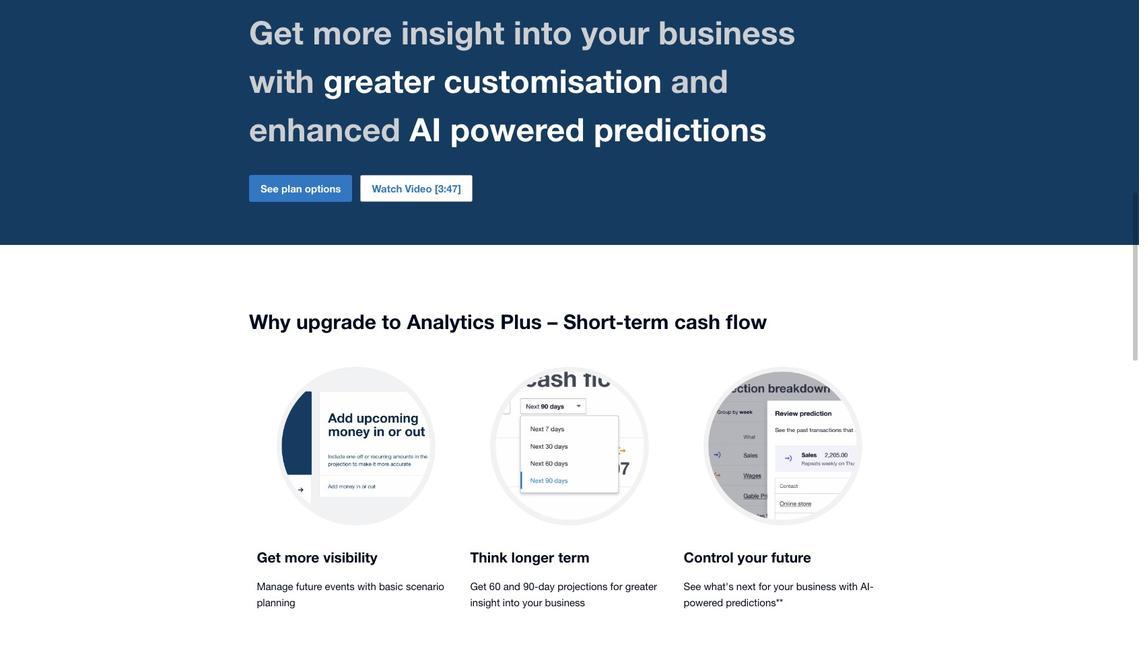 Task type: locate. For each thing, give the bounding box(es) containing it.
2 horizontal spatial business
[[796, 581, 836, 592]]

get more insight into your business
[[249, 13, 795, 51]]

1 horizontal spatial powered
[[684, 597, 723, 609]]

1 vertical spatial and
[[503, 581, 520, 592]]

term
[[624, 310, 669, 334], [558, 549, 590, 566]]

and
[[671, 61, 728, 100], [503, 581, 520, 592]]

with inside manage future events with basic scenario planning
[[357, 581, 376, 592]]

insight down 60
[[470, 597, 500, 609]]

0 vertical spatial business
[[658, 13, 795, 51]]

and right 60
[[503, 581, 520, 592]]

3 why use me image from the left
[[704, 367, 862, 526]]

see left what's
[[684, 581, 701, 592]]

0 horizontal spatial and
[[503, 581, 520, 592]]

2 vertical spatial business
[[545, 597, 585, 609]]

greater
[[323, 61, 435, 100], [625, 581, 657, 592]]

–
[[548, 310, 558, 334]]

see for see plan options
[[261, 183, 279, 195]]

0 vertical spatial see
[[261, 183, 279, 195]]

into up customisation
[[514, 13, 572, 51]]

2 horizontal spatial why use me image
[[704, 367, 862, 526]]

1 horizontal spatial see
[[684, 581, 701, 592]]

get for get more visibility
[[257, 549, 281, 566]]

0 vertical spatial term
[[624, 310, 669, 334]]

1 vertical spatial into
[[503, 597, 520, 609]]

0 horizontal spatial see
[[261, 183, 279, 195]]

1 horizontal spatial why use me image
[[490, 367, 649, 526]]

1 vertical spatial term
[[558, 549, 590, 566]]

0 vertical spatial greater
[[323, 61, 435, 100]]

more
[[313, 13, 392, 51], [285, 549, 319, 566]]

0 vertical spatial insight
[[401, 13, 505, 51]]

insight
[[401, 13, 505, 51], [470, 597, 500, 609]]

see
[[261, 183, 279, 195], [684, 581, 701, 592]]

1 vertical spatial see
[[684, 581, 701, 592]]

2 for from the left
[[759, 581, 771, 592]]

customisation
[[444, 61, 662, 100]]

to
[[382, 310, 401, 334]]

watch video [3:47] button
[[360, 175, 473, 202]]

1 vertical spatial future
[[296, 581, 322, 592]]

day
[[538, 581, 555, 592]]

why use me image for visibility
[[277, 367, 436, 526]]

greater right projections
[[625, 581, 657, 592]]

see inside see what's next for your business with ai- powered predictions**
[[684, 581, 701, 592]]

your inside get 60 and 90-day projections for greater insight into your business
[[522, 597, 542, 609]]

future inside manage future events with basic scenario planning
[[296, 581, 322, 592]]

1 horizontal spatial and
[[671, 61, 728, 100]]

1 horizontal spatial business
[[658, 13, 795, 51]]

with
[[249, 61, 314, 100], [357, 581, 376, 592], [839, 581, 858, 592]]

1 vertical spatial powered
[[684, 597, 723, 609]]

0 horizontal spatial business
[[545, 597, 585, 609]]

visibility
[[323, 549, 377, 566]]

for inside get 60 and 90-day projections for greater insight into your business
[[610, 581, 623, 592]]

0 vertical spatial powered
[[450, 110, 585, 148]]

control your future
[[684, 549, 811, 566]]

business inside see what's next for your business with ai- powered predictions**
[[796, 581, 836, 592]]

scenario
[[406, 581, 444, 592]]

business
[[658, 13, 795, 51], [796, 581, 836, 592], [545, 597, 585, 609]]

powered
[[450, 110, 585, 148], [684, 597, 723, 609]]

0 horizontal spatial future
[[296, 581, 322, 592]]

short-
[[563, 310, 624, 334]]

1 vertical spatial greater
[[625, 581, 657, 592]]

see plan options
[[261, 183, 341, 195]]

think
[[470, 549, 507, 566]]

1 vertical spatial insight
[[470, 597, 500, 609]]

your
[[581, 13, 649, 51], [738, 549, 767, 566], [774, 581, 793, 592], [522, 597, 542, 609]]

1 horizontal spatial future
[[771, 549, 811, 566]]

future up see what's next for your business with ai- powered predictions**
[[771, 549, 811, 566]]

with up enhanced
[[249, 61, 314, 100]]

2 horizontal spatial with
[[839, 581, 858, 592]]

why use me image
[[277, 367, 436, 526], [490, 367, 649, 526], [704, 367, 862, 526]]

predictions**
[[726, 597, 783, 609]]

and up "predictions"
[[671, 61, 728, 100]]

1 horizontal spatial greater
[[625, 581, 657, 592]]

[3:47]
[[435, 183, 461, 195]]

for right next
[[759, 581, 771, 592]]

more for visibility
[[285, 549, 319, 566]]

why upgrade to analytics plus – short-term cash flow
[[249, 310, 767, 334]]

predictions
[[594, 110, 767, 148]]

0 vertical spatial more
[[313, 13, 392, 51]]

future
[[771, 549, 811, 566], [296, 581, 322, 592]]

cash
[[674, 310, 720, 334]]

insight up greater customisation
[[401, 13, 505, 51]]

0 horizontal spatial why use me image
[[277, 367, 436, 526]]

term up projections
[[558, 549, 590, 566]]

1 vertical spatial get
[[257, 549, 281, 566]]

get inside get 60 and 90-day projections for greater insight into your business
[[470, 581, 487, 592]]

see left plan
[[261, 183, 279, 195]]

for right projections
[[610, 581, 623, 592]]

enhanced
[[249, 110, 401, 148]]

future down get more visibility
[[296, 581, 322, 592]]

term left cash
[[624, 310, 669, 334]]

greater inside get 60 and 90-day projections for greater insight into your business
[[625, 581, 657, 592]]

powered down what's
[[684, 597, 723, 609]]

and inside get 60 and 90-day projections for greater insight into your business
[[503, 581, 520, 592]]

powered down greater customisation
[[450, 110, 585, 148]]

2 why use me image from the left
[[490, 367, 649, 526]]

ai
[[410, 110, 441, 148]]

greater customisation
[[323, 61, 662, 100]]

manage future events with basic scenario planning
[[257, 581, 444, 609]]

into
[[514, 13, 572, 51], [503, 597, 520, 609]]

with left basic
[[357, 581, 376, 592]]

why use me image for term
[[490, 367, 649, 526]]

business inside get 60 and 90-day projections for greater insight into your business
[[545, 597, 585, 609]]

flow
[[726, 310, 767, 334]]

events
[[325, 581, 355, 592]]

0 vertical spatial get
[[249, 13, 304, 51]]

1 horizontal spatial with
[[357, 581, 376, 592]]

for
[[610, 581, 623, 592], [759, 581, 771, 592]]

get for get more insight into your business
[[249, 13, 304, 51]]

get more visibility
[[257, 549, 377, 566]]

2 vertical spatial get
[[470, 581, 487, 592]]

60
[[489, 581, 501, 592]]

with left ai-
[[839, 581, 858, 592]]

0 vertical spatial and
[[671, 61, 728, 100]]

1 for from the left
[[610, 581, 623, 592]]

1 why use me image from the left
[[277, 367, 436, 526]]

basic
[[379, 581, 403, 592]]

1 vertical spatial more
[[285, 549, 319, 566]]

plus
[[500, 310, 542, 334]]

get
[[249, 13, 304, 51], [257, 549, 281, 566], [470, 581, 487, 592]]

1 vertical spatial business
[[796, 581, 836, 592]]

greater up ai on the left
[[323, 61, 435, 100]]

insight inside get 60 and 90-day projections for greater insight into your business
[[470, 597, 500, 609]]

into down think longer term
[[503, 597, 520, 609]]

1 horizontal spatial for
[[759, 581, 771, 592]]

0 horizontal spatial for
[[610, 581, 623, 592]]



Task type: describe. For each thing, give the bounding box(es) containing it.
see what's next for your business with ai- powered predictions**
[[684, 581, 874, 609]]

1 horizontal spatial term
[[624, 310, 669, 334]]

watch
[[372, 183, 402, 195]]

0 vertical spatial future
[[771, 549, 811, 566]]

projections
[[558, 581, 608, 592]]

why
[[249, 310, 291, 334]]

ai-
[[861, 581, 874, 592]]

0 horizontal spatial term
[[558, 549, 590, 566]]

for inside see what's next for your business with ai- powered predictions**
[[759, 581, 771, 592]]

planning
[[257, 597, 295, 609]]

upgrade
[[296, 310, 376, 334]]

analytics
[[407, 310, 495, 334]]

manage
[[257, 581, 293, 592]]

see plan options link
[[249, 175, 352, 202]]

control
[[684, 549, 734, 566]]

watch video [3:47]
[[372, 183, 461, 195]]

business for get more insight into your business
[[658, 13, 795, 51]]

0 horizontal spatial greater
[[323, 61, 435, 100]]

longer
[[511, 549, 554, 566]]

plan
[[281, 183, 302, 195]]

next
[[736, 581, 756, 592]]

0 horizontal spatial powered
[[450, 110, 585, 148]]

0 horizontal spatial with
[[249, 61, 314, 100]]

think longer term
[[470, 549, 590, 566]]

0 vertical spatial into
[[514, 13, 572, 51]]

90-
[[523, 581, 538, 592]]

get for get 60 and 90-day projections for greater insight into your business
[[470, 581, 487, 592]]

why use me image for future
[[704, 367, 862, 526]]

into inside get 60 and 90-day projections for greater insight into your business
[[503, 597, 520, 609]]

see for see what's next for your business with ai- powered predictions**
[[684, 581, 701, 592]]

your inside see what's next for your business with ai- powered predictions**
[[774, 581, 793, 592]]

with inside see what's next for your business with ai- powered predictions**
[[839, 581, 858, 592]]

what's
[[704, 581, 734, 592]]

video
[[405, 183, 432, 195]]

get 60 and 90-day projections for greater insight into your business
[[470, 581, 657, 609]]

more for insight
[[313, 13, 392, 51]]

options
[[305, 183, 341, 195]]

ai powered predictions
[[410, 110, 767, 148]]

business for see what's next for your business with ai- powered predictions**
[[796, 581, 836, 592]]

powered inside see what's next for your business with ai- powered predictions**
[[684, 597, 723, 609]]



Task type: vqa. For each thing, say whether or not it's contained in the screenshot.
Business related to See what's next for your business with AI- powered predictions**
yes



